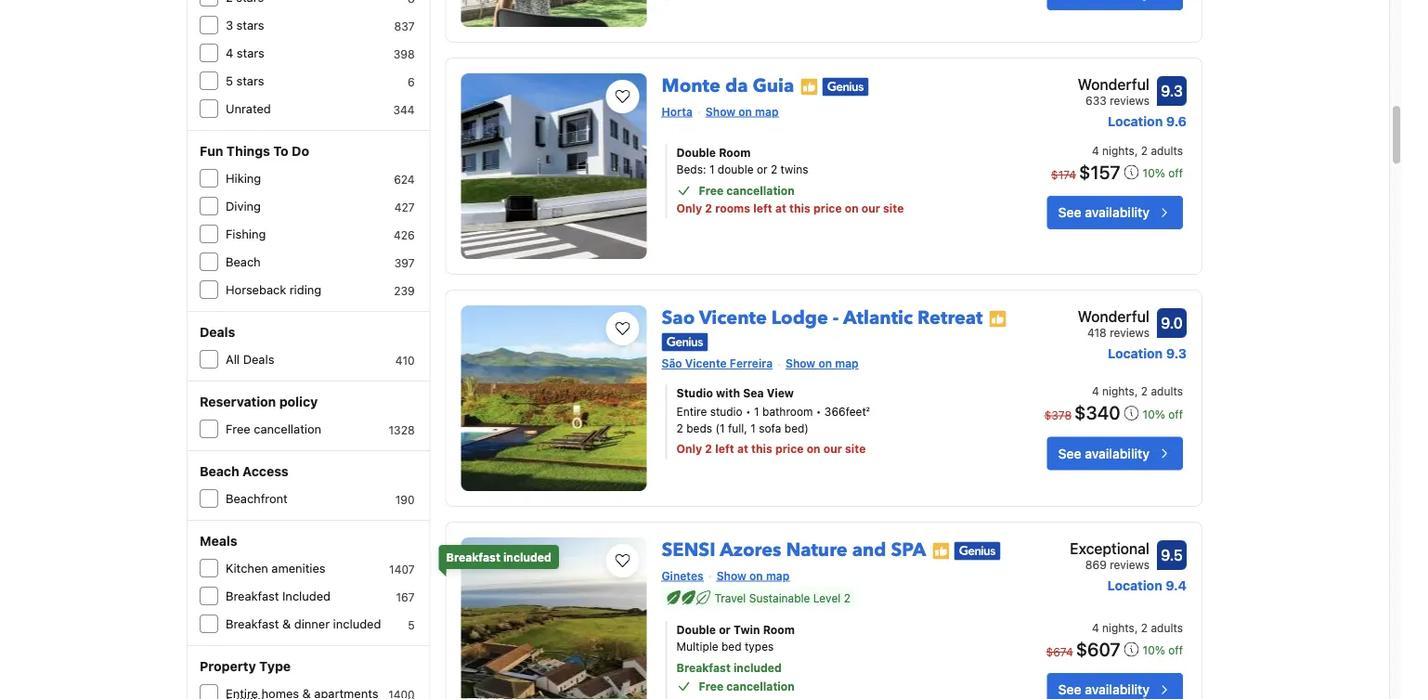 Task type: locate. For each thing, give the bounding box(es) containing it.
0 vertical spatial nights
[[1103, 144, 1135, 157]]

at
[[776, 202, 787, 215], [737, 443, 749, 456]]

or inside double or twin room link
[[719, 624, 731, 637]]

1 vertical spatial only
[[677, 443, 702, 456]]

9.3 down 9.0
[[1166, 346, 1187, 362]]

2 vertical spatial nights
[[1103, 622, 1135, 635]]

1 vertical spatial wonderful
[[1078, 308, 1150, 326]]

1 horizontal spatial room
[[763, 624, 795, 637]]

location 9.3
[[1108, 346, 1187, 362]]

this property is part of our preferred partner program. it's committed to providing excellent service and good value. it'll pay us a higher commission if you make a booking. image
[[800, 78, 819, 97], [989, 310, 1007, 329]]

1 vertical spatial double
[[677, 624, 716, 637]]

sea
[[743, 387, 764, 400]]

things
[[227, 144, 270, 159]]

4 down 3
[[226, 46, 233, 60]]

guia
[[753, 74, 795, 99]]

location for spa
[[1108, 579, 1163, 594]]

397
[[395, 257, 415, 270]]

1
[[710, 163, 715, 176], [754, 406, 760, 419], [751, 422, 756, 435]]

1 horizontal spatial or
[[757, 163, 768, 176]]

5
[[226, 74, 233, 88], [408, 619, 415, 632]]

6
[[408, 76, 415, 89]]

nights
[[1103, 144, 1135, 157], [1103, 385, 1135, 398], [1103, 622, 1135, 635]]

see down $174
[[1059, 205, 1082, 221]]

see availability for atlantic
[[1059, 446, 1150, 461]]

são vicente ferreira
[[662, 357, 773, 370]]

4 nights , 2 adults
[[1092, 144, 1183, 157], [1092, 385, 1183, 398], [1092, 622, 1183, 635]]

reviews inside exceptional 869 reviews
[[1110, 559, 1150, 572]]

1 horizontal spatial •
[[816, 406, 822, 419]]

breakfast for breakfast included
[[446, 551, 501, 564]]

this property is part of our preferred partner program. it's committed to providing excellent service and good value. it'll pay us a higher commission if you make a booking. image right retreat
[[989, 310, 1007, 329]]

or right double
[[757, 163, 768, 176]]

1 horizontal spatial price
[[814, 202, 842, 215]]

0 horizontal spatial 5
[[226, 74, 233, 88]]

0 vertical spatial see availability
[[1059, 205, 1150, 221]]

0 horizontal spatial at
[[737, 443, 749, 456]]

0 vertical spatial double
[[677, 146, 716, 159]]

see availability down $340 on the right bottom of the page
[[1059, 446, 1150, 461]]

on up studio with sea view link
[[819, 357, 832, 370]]

2 see availability from the top
[[1059, 446, 1150, 461]]

vicente
[[699, 306, 767, 332], [685, 357, 727, 370]]

see availability link down '$607' on the bottom
[[1047, 674, 1183, 699]]

1 vertical spatial our
[[824, 443, 842, 456]]

price down double room link
[[814, 202, 842, 215]]

426
[[394, 229, 415, 242]]

2 vertical spatial 1
[[751, 422, 756, 435]]

location down wonderful 633 reviews
[[1108, 114, 1163, 130]]

2 adults from the top
[[1151, 385, 1183, 398]]

only down beds
[[677, 443, 702, 456]]

nights up '$607' on the bottom
[[1103, 622, 1135, 635]]

1 , from the top
[[1135, 144, 1138, 157]]

1 double from the top
[[677, 146, 716, 159]]

scored 9.0 element
[[1157, 309, 1187, 339]]

1 see availability from the top
[[1059, 205, 1150, 221]]

amenities
[[272, 562, 326, 576]]

bed)
[[785, 422, 809, 435]]

0 vertical spatial cancellation
[[727, 184, 795, 197]]

0 horizontal spatial price
[[776, 443, 804, 456]]

monte da guia link
[[662, 66, 795, 99]]

1 vertical spatial 10% off
[[1143, 408, 1183, 421]]

1 vertical spatial or
[[719, 624, 731, 637]]

4 up $157
[[1092, 144, 1099, 157]]

2 off from the top
[[1169, 408, 1183, 421]]

breakfast down multiple
[[677, 662, 731, 675]]

show on map
[[706, 105, 779, 118], [786, 357, 859, 370], [717, 570, 790, 583]]

2 , from the top
[[1135, 385, 1138, 398]]

3 see availability from the top
[[1059, 683, 1150, 698]]

2 down location 9.6
[[1141, 144, 1148, 157]]

0 vertical spatial deals
[[200, 325, 235, 340]]

sao vicente lodge - atlantic retreat image
[[461, 306, 647, 492]]

2 vertical spatial show
[[717, 570, 747, 583]]

1 vertical spatial 10%
[[1143, 408, 1166, 421]]

wonderful up 633
[[1078, 76, 1150, 94]]

double
[[677, 146, 716, 159], [677, 624, 716, 637]]

left down "(1"
[[715, 443, 735, 456]]

on down double room link
[[845, 202, 859, 215]]

beach left "access"
[[200, 464, 239, 480]]

239
[[394, 285, 415, 298]]

1 nights from the top
[[1103, 144, 1135, 157]]

1 vertical spatial ,
[[1135, 385, 1138, 398]]

1 10% off from the top
[[1143, 167, 1183, 180]]

0 vertical spatial 10% off
[[1143, 167, 1183, 180]]

1 10% from the top
[[1143, 167, 1166, 180]]

2 see availability link from the top
[[1047, 437, 1183, 471]]

map
[[755, 105, 779, 118], [835, 357, 859, 370], [766, 570, 790, 583]]

only down the beds:
[[677, 202, 702, 215]]

map down "guia"
[[755, 105, 779, 118]]

double for sensi
[[677, 624, 716, 637]]

left right rooms
[[753, 202, 773, 215]]

, down location 9.6
[[1135, 144, 1138, 157]]

map up sustainable
[[766, 570, 790, 583]]

0 vertical spatial reviews
[[1110, 94, 1150, 107]]

left
[[753, 202, 773, 215], [715, 443, 735, 456]]

$174
[[1052, 169, 1077, 182]]

2 reviews from the top
[[1110, 327, 1150, 340]]

4 nights , 2 adults down location 9.6
[[1092, 144, 1183, 157]]

free cancellation down "multiple bed types breakfast included"
[[699, 680, 795, 693]]

0 vertical spatial show
[[706, 105, 736, 118]]

2 vertical spatial 4 nights , 2 adults
[[1092, 622, 1183, 635]]

double up multiple
[[677, 624, 716, 637]]

off down 9.6 on the right top of the page
[[1169, 167, 1183, 180]]

10% off down 9.6 on the right top of the page
[[1143, 167, 1183, 180]]

0 vertical spatial at
[[776, 202, 787, 215]]

• down studio with sea view link
[[816, 406, 822, 419]]

0 horizontal spatial site
[[845, 443, 866, 456]]

show on map up studio with sea view link
[[786, 357, 859, 370]]

map for nature
[[766, 570, 790, 583]]

our down 366feet² at the right bottom
[[824, 443, 842, 456]]

stars up the unrated
[[236, 74, 264, 88]]

cancellation down beds: 1 double or 2 twins
[[727, 184, 795, 197]]

1 vertical spatial wonderful element
[[1078, 306, 1150, 328]]

or up bed
[[719, 624, 731, 637]]

0 vertical spatial map
[[755, 105, 779, 118]]

see availability link for atlantic
[[1047, 437, 1183, 471]]

twin
[[734, 624, 760, 637]]

property
[[200, 660, 256, 675]]

2 vertical spatial cancellation
[[727, 680, 795, 693]]

on down the azores
[[750, 570, 763, 583]]

map up studio with sea view link
[[835, 357, 859, 370]]

2 vertical spatial ,
[[1135, 622, 1138, 635]]

da
[[725, 74, 748, 99]]

1 vertical spatial stars
[[237, 46, 265, 60]]

1 reviews from the top
[[1110, 94, 1150, 107]]

4
[[226, 46, 233, 60], [1092, 144, 1099, 157], [1092, 385, 1099, 398], [1092, 622, 1099, 635]]

our
[[862, 202, 881, 215], [824, 443, 842, 456]]

vicente inside 'link'
[[699, 306, 767, 332]]

location down exceptional 869 reviews
[[1108, 579, 1163, 594]]

1328
[[389, 424, 415, 437]]

on down "da"
[[739, 105, 752, 118]]

wonderful element
[[1078, 74, 1150, 96], [1078, 306, 1150, 328]]

418
[[1088, 327, 1107, 340]]

free cancellation
[[699, 184, 795, 197], [226, 423, 321, 437], [699, 680, 795, 693]]

stars for 4 stars
[[237, 46, 265, 60]]

2 vertical spatial see availability
[[1059, 683, 1150, 698]]

3 reviews from the top
[[1110, 559, 1150, 572]]

1 vertical spatial 4 nights , 2 adults
[[1092, 385, 1183, 398]]

, down location 9.4
[[1135, 622, 1138, 635]]

breakfast down kitchen
[[226, 590, 279, 604]]

free up rooms
[[699, 184, 724, 197]]

1 vertical spatial location
[[1108, 346, 1163, 362]]

genius discounts available at this property. image
[[822, 78, 869, 97], [822, 78, 869, 97], [662, 333, 708, 352], [662, 333, 708, 352], [954, 543, 1001, 561], [954, 543, 1001, 561]]

0 horizontal spatial •
[[746, 406, 751, 419]]

1 right the full,
[[751, 422, 756, 435]]

0 vertical spatial our
[[862, 202, 881, 215]]

0 vertical spatial off
[[1169, 167, 1183, 180]]

sao vicente lodge - atlantic retreat link
[[662, 299, 983, 332]]

adults down 9.6 on the right top of the page
[[1151, 144, 1183, 157]]

stars right 3
[[237, 19, 264, 33]]

1 vertical spatial see availability link
[[1047, 437, 1183, 471]]

0 horizontal spatial left
[[715, 443, 735, 456]]

nights up $157
[[1103, 144, 1135, 157]]

1 vertical spatial nights
[[1103, 385, 1135, 398]]

1 wonderful from the top
[[1078, 76, 1150, 94]]

off
[[1169, 167, 1183, 180], [1169, 408, 1183, 421], [1169, 645, 1183, 658]]

this property is part of our preferred partner program. it's committed to providing excellent service and good value. it'll pay us a higher commission if you make a booking. image for monte da guia
[[800, 78, 819, 97]]

2 only from the top
[[677, 443, 702, 456]]

breakfast
[[446, 551, 501, 564], [226, 590, 279, 604], [226, 618, 279, 632], [677, 662, 731, 675]]

2 vertical spatial off
[[1169, 645, 1183, 658]]

1 horizontal spatial deals
[[243, 353, 274, 367]]

3 availability from the top
[[1085, 683, 1150, 698]]

1 vertical spatial reviews
[[1110, 327, 1150, 340]]

3 off from the top
[[1169, 645, 1183, 658]]

at down the full,
[[737, 443, 749, 456]]

show on map for guia
[[706, 105, 779, 118]]

0 vertical spatial this property is part of our preferred partner program. it's committed to providing excellent service and good value. it'll pay us a higher commission if you make a booking. image
[[800, 78, 819, 97]]

2
[[1141, 144, 1148, 157], [771, 163, 778, 176], [705, 202, 713, 215], [1141, 385, 1148, 398], [677, 422, 683, 435], [705, 443, 713, 456], [844, 592, 851, 605], [1141, 622, 1148, 635]]

2 vertical spatial availability
[[1085, 683, 1150, 698]]

$674
[[1046, 646, 1073, 659]]

• down sea
[[746, 406, 751, 419]]

1 wonderful element from the top
[[1078, 74, 1150, 96]]

0 vertical spatial free
[[699, 184, 724, 197]]

1 horizontal spatial this property is part of our preferred partner program. it's committed to providing excellent service and good value. it'll pay us a higher commission if you make a booking. image
[[989, 310, 1007, 329]]

reviews inside wonderful 418 reviews
[[1110, 327, 1150, 340]]

vicente for são
[[685, 357, 727, 370]]

show down monte da guia
[[706, 105, 736, 118]]

1 down double room
[[710, 163, 715, 176]]

1 vertical spatial show on map
[[786, 357, 859, 370]]

0 horizontal spatial room
[[719, 146, 751, 159]]

availability for spa
[[1085, 683, 1150, 698]]

adults down 9.4 at right
[[1151, 622, 1183, 635]]

3 adults from the top
[[1151, 622, 1183, 635]]

1 down sea
[[754, 406, 760, 419]]

at down 'twins'
[[776, 202, 787, 215]]

this
[[790, 202, 811, 215], [751, 443, 773, 456]]

10% right '$607' on the bottom
[[1143, 645, 1166, 658]]

1 vertical spatial room
[[763, 624, 795, 637]]

2 10% from the top
[[1143, 408, 1166, 421]]

sustainable
[[749, 592, 810, 605]]

twins
[[781, 163, 809, 176]]

4 nights , 2 adults down location 9.4
[[1092, 622, 1183, 635]]

2 vertical spatial reviews
[[1110, 559, 1150, 572]]

beds: 1 double or 2 twins
[[677, 163, 809, 176]]

stars for 5 stars
[[236, 74, 264, 88]]

3 10% off from the top
[[1143, 645, 1183, 658]]

on inside studio with sea view entire studio • 1 bathroom • 366feet² 2 beds (1 full, 1 sofa bed) only 2 left at this price on our site
[[807, 443, 821, 456]]

show for da
[[706, 105, 736, 118]]

wonderful element up "location 9.3" at the right
[[1078, 306, 1150, 328]]

see availability link down $340 on the right bottom of the page
[[1047, 437, 1183, 471]]

2 horizontal spatial included
[[734, 662, 782, 675]]

multiple
[[677, 640, 719, 653]]

1 vertical spatial map
[[835, 357, 859, 370]]

policy
[[279, 395, 318, 410]]

types
[[745, 640, 774, 653]]

4 nights , 2 adults for spa
[[1092, 622, 1183, 635]]

1 vertical spatial deals
[[243, 353, 274, 367]]

reviews down the exceptional on the bottom right of page
[[1110, 559, 1150, 572]]

0 horizontal spatial this property is part of our preferred partner program. it's committed to providing excellent service and good value. it'll pay us a higher commission if you make a booking. image
[[800, 78, 819, 97]]

wonderful element up location 9.6
[[1078, 74, 1150, 96]]

1 adults from the top
[[1151, 144, 1183, 157]]

free cancellation down reservation policy
[[226, 423, 321, 437]]

beds:
[[677, 163, 706, 176]]

9.3 up 9.6 on the right top of the page
[[1161, 83, 1183, 100]]

4 nights , 2 adults down "location 9.3" at the right
[[1092, 385, 1183, 398]]

riding
[[290, 283, 322, 297]]

10% off
[[1143, 167, 1183, 180], [1143, 408, 1183, 421], [1143, 645, 1183, 658]]

0 vertical spatial left
[[753, 202, 773, 215]]

3 10% from the top
[[1143, 645, 1166, 658]]

4 up $340 on the right bottom of the page
[[1092, 385, 1099, 398]]

spa
[[891, 538, 927, 564]]

scored 9.5 element
[[1157, 541, 1187, 571]]

see availability down '$607' on the bottom
[[1059, 683, 1150, 698]]

breakfast for breakfast & dinner included
[[226, 618, 279, 632]]

show up view
[[786, 357, 816, 370]]

190
[[396, 494, 415, 507]]

9.3 inside scored 9.3 element
[[1161, 83, 1183, 100]]

3 see availability link from the top
[[1047, 674, 1183, 699]]

on for nature
[[750, 570, 763, 583]]

1 vertical spatial price
[[776, 443, 804, 456]]

2 nights from the top
[[1103, 385, 1135, 398]]

2 double from the top
[[677, 624, 716, 637]]

1 availability from the top
[[1085, 205, 1150, 221]]

0 horizontal spatial or
[[719, 624, 731, 637]]

0 vertical spatial ,
[[1135, 144, 1138, 157]]

adults for atlantic
[[1151, 385, 1183, 398]]

availability for atlantic
[[1085, 446, 1150, 461]]

free cancellation down beds: 1 double or 2 twins
[[699, 184, 795, 197]]

only inside studio with sea view entire studio • 1 bathroom • 366feet² 2 beds (1 full, 1 sofa bed) only 2 left at this price on our site
[[677, 443, 702, 456]]

1 vertical spatial this
[[751, 443, 773, 456]]

off down 9.4 at right
[[1169, 645, 1183, 658]]

sofa
[[759, 422, 782, 435]]

nights for spa
[[1103, 622, 1135, 635]]

0 vertical spatial show on map
[[706, 105, 779, 118]]

-
[[833, 306, 839, 332]]

our down double room link
[[862, 202, 881, 215]]

free down "multiple bed types breakfast included"
[[699, 680, 724, 693]]

breakfast & dinner included
[[226, 618, 381, 632]]

1 vertical spatial this property is part of our preferred partner program. it's committed to providing excellent service and good value. it'll pay us a higher commission if you make a booking. image
[[989, 310, 1007, 329]]

1 vertical spatial vicente
[[685, 357, 727, 370]]

, down "location 9.3" at the right
[[1135, 385, 1138, 398]]

2 wonderful from the top
[[1078, 308, 1150, 326]]

0 vertical spatial only
[[677, 202, 702, 215]]

wonderful up 418 at the top of page
[[1078, 308, 1150, 326]]

1 vertical spatial cancellation
[[254, 423, 321, 437]]

exceptional 869 reviews
[[1070, 541, 1150, 572]]

0 vertical spatial wonderful element
[[1078, 74, 1150, 96]]

2 vertical spatial location
[[1108, 579, 1163, 594]]

vicente up studio
[[685, 357, 727, 370]]

reviews for spa
[[1110, 559, 1150, 572]]

this inside studio with sea view entire studio • 1 bathroom • 366feet² 2 beds (1 full, 1 sofa bed) only 2 left at this price on our site
[[751, 443, 773, 456]]

3 , from the top
[[1135, 622, 1138, 635]]

show on map down "da"
[[706, 105, 779, 118]]

2 vertical spatial included
[[734, 662, 782, 675]]

multiple bed types breakfast included
[[677, 640, 782, 675]]

1 vertical spatial at
[[737, 443, 749, 456]]

$157
[[1079, 161, 1121, 183]]

1 vertical spatial see availability
[[1059, 446, 1150, 461]]

2 vertical spatial 10%
[[1143, 645, 1166, 658]]

2 availability from the top
[[1085, 446, 1150, 461]]

availability down '$607' on the bottom
[[1085, 683, 1150, 698]]

1 vertical spatial left
[[715, 443, 735, 456]]

sao
[[662, 306, 695, 332]]

2 4 nights , 2 adults from the top
[[1092, 385, 1183, 398]]

see down the '$674' at bottom
[[1059, 683, 1082, 698]]

see availability down $157
[[1059, 205, 1150, 221]]

0 horizontal spatial our
[[824, 443, 842, 456]]

this property is part of our preferred partner program. it's committed to providing excellent service and good value. it'll pay us a higher commission if you make a booking. image
[[800, 78, 819, 97], [989, 310, 1007, 329], [932, 543, 951, 561], [932, 543, 951, 561]]

breakfast left &
[[226, 618, 279, 632]]

2 wonderful element from the top
[[1078, 306, 1150, 328]]

1407
[[389, 563, 415, 576]]

this property is part of our preferred partner program. it's committed to providing excellent service and good value. it'll pay us a higher commission if you make a booking. image for sao vicente lodge - atlantic retreat
[[989, 310, 1007, 329]]

property type
[[200, 660, 291, 675]]

site down double room link
[[883, 202, 904, 215]]

10% right $340 on the right bottom of the page
[[1143, 408, 1166, 421]]

location for atlantic
[[1108, 346, 1163, 362]]

3 nights from the top
[[1103, 622, 1135, 635]]

2 vertical spatial see availability link
[[1047, 674, 1183, 699]]

1 vertical spatial adults
[[1151, 385, 1183, 398]]

this property is part of our preferred partner program. it's committed to providing excellent service and good value. it'll pay us a higher commission if you make a booking. image right "guia"
[[800, 78, 819, 97]]

vicente for sao
[[699, 306, 767, 332]]

off down "location 9.3" at the right
[[1169, 408, 1183, 421]]

0 vertical spatial availability
[[1085, 205, 1150, 221]]

price inside studio with sea view entire studio • 1 bathroom • 366feet² 2 beds (1 full, 1 sofa bed) only 2 left at this price on our site
[[776, 443, 804, 456]]

site down 366feet² at the right bottom
[[845, 443, 866, 456]]

4 nights , 2 adults for atlantic
[[1092, 385, 1183, 398]]

1 vertical spatial off
[[1169, 408, 1183, 421]]

room up types
[[763, 624, 795, 637]]

0 vertical spatial 10%
[[1143, 167, 1166, 180]]

price down 'bed)'
[[776, 443, 804, 456]]

cancellation down types
[[727, 680, 795, 693]]

2 stars from the top
[[237, 46, 265, 60]]

deals right all
[[243, 353, 274, 367]]

0 vertical spatial beach
[[226, 255, 261, 269]]

2 • from the left
[[816, 406, 822, 419]]

0 vertical spatial wonderful
[[1078, 76, 1150, 94]]

show up travel
[[717, 570, 747, 583]]

sensi azores nature and spa
[[662, 538, 927, 564]]

3 4 nights , 2 adults from the top
[[1092, 622, 1183, 635]]

this property is part of our preferred partner program. it's committed to providing excellent service and good value. it'll pay us a higher commission if you make a booking. image for sensi azores nature and spa
[[932, 543, 951, 561]]

on down 'bed)'
[[807, 443, 821, 456]]

location 9.4
[[1108, 579, 1187, 594]]

adults
[[1151, 144, 1183, 157], [1151, 385, 1183, 398], [1151, 622, 1183, 635]]

only
[[677, 202, 702, 215], [677, 443, 702, 456]]

monte
[[662, 74, 721, 99]]

3 see from the top
[[1059, 683, 1082, 698]]

hiking
[[226, 172, 261, 186]]

show for azores
[[717, 570, 747, 583]]

2 see from the top
[[1059, 446, 1082, 461]]

0 vertical spatial included
[[503, 551, 552, 564]]

our inside studio with sea view entire studio • 1 bathroom • 366feet² 2 beds (1 full, 1 sofa bed) only 2 left at this price on our site
[[824, 443, 842, 456]]

5 down the 167
[[408, 619, 415, 632]]

, for spa
[[1135, 622, 1138, 635]]

1 stars from the top
[[237, 19, 264, 33]]

5 stars
[[226, 74, 264, 88]]

only 2 rooms left at this price on our site
[[677, 202, 904, 215]]

fun
[[200, 144, 223, 159]]

1 see from the top
[[1059, 205, 1082, 221]]

2 vertical spatial free cancellation
[[699, 680, 795, 693]]

vicente up 'são vicente ferreira'
[[699, 306, 767, 332]]

cancellation down policy
[[254, 423, 321, 437]]

3 stars from the top
[[236, 74, 264, 88]]

10% off right '$607' on the bottom
[[1143, 645, 1183, 658]]

this down 'twins'
[[790, 202, 811, 215]]

0 vertical spatial price
[[814, 202, 842, 215]]

room up double
[[719, 146, 751, 159]]

1 horizontal spatial included
[[503, 551, 552, 564]]

10% off for atlantic
[[1143, 408, 1183, 421]]

2 vertical spatial show on map
[[717, 570, 790, 583]]

adults down "location 9.3" at the right
[[1151, 385, 1183, 398]]

5 for 5
[[408, 619, 415, 632]]

reviews
[[1110, 94, 1150, 107], [1110, 327, 1150, 340], [1110, 559, 1150, 572]]

4 up '$607' on the bottom
[[1092, 622, 1099, 635]]

10% off for spa
[[1143, 645, 1183, 658]]

2 10% off from the top
[[1143, 408, 1183, 421]]



Task type: describe. For each thing, give the bounding box(es) containing it.
3
[[226, 19, 233, 33]]

travel sustainable level 2
[[715, 592, 851, 605]]

9.0
[[1161, 315, 1183, 333]]

double for monte
[[677, 146, 716, 159]]

reservation
[[200, 395, 276, 410]]

9.4
[[1166, 579, 1187, 594]]

diving
[[226, 200, 261, 214]]

837
[[394, 20, 415, 33]]

double room
[[677, 146, 751, 159]]

map for guia
[[755, 105, 779, 118]]

5 for 5 stars
[[226, 74, 233, 88]]

all
[[226, 353, 240, 367]]

633
[[1086, 94, 1107, 107]]

1 vertical spatial free cancellation
[[226, 423, 321, 437]]

1 horizontal spatial left
[[753, 202, 773, 215]]

1 vertical spatial 9.3
[[1166, 346, 1187, 362]]

1 vertical spatial included
[[333, 618, 381, 632]]

2 right 'level'
[[844, 592, 851, 605]]

studio with sea view entire studio • 1 bathroom • 366feet² 2 beds (1 full, 1 sofa bed) only 2 left at this price on our site
[[677, 387, 870, 456]]

show on map for lodge
[[786, 357, 859, 370]]

show for vicente
[[786, 357, 816, 370]]

double
[[718, 163, 754, 176]]

$607
[[1076, 639, 1121, 660]]

fun things to do
[[200, 144, 309, 159]]

studio
[[677, 387, 713, 400]]

9.5
[[1161, 547, 1183, 565]]

bed
[[722, 640, 742, 653]]

1 see availability link from the top
[[1047, 196, 1183, 230]]

see for atlantic
[[1059, 446, 1082, 461]]

kitchen
[[226, 562, 268, 576]]

location 9.6
[[1108, 114, 1187, 130]]

monte da guia
[[662, 74, 795, 99]]

fishing
[[226, 228, 266, 242]]

studio with sea view link
[[677, 385, 991, 402]]

reviews for atlantic
[[1110, 327, 1150, 340]]

unrated
[[226, 102, 271, 116]]

type
[[259, 660, 291, 675]]

1 4 nights , 2 adults from the top
[[1092, 144, 1183, 157]]

with
[[716, 387, 740, 400]]

lodge
[[772, 306, 828, 332]]

included inside "multiple bed types breakfast included"
[[734, 662, 782, 675]]

left inside studio with sea view entire studio • 1 bathroom • 366feet² 2 beds (1 full, 1 sofa bed) only 2 left at this price on our site
[[715, 443, 735, 456]]

$340
[[1075, 402, 1121, 424]]

this property is part of our preferred partner program. it's committed to providing excellent service and good value. it'll pay us a higher commission if you make a booking. image for monte da guia
[[800, 78, 819, 97]]

dinner
[[294, 618, 330, 632]]

wonderful element for sao vicente lodge - atlantic retreat
[[1078, 306, 1150, 328]]

wonderful for monte da guia
[[1078, 76, 1150, 94]]

4 for sensi azores nature and spa
[[1092, 622, 1099, 635]]

studio
[[710, 406, 743, 419]]

1 only from the top
[[677, 202, 702, 215]]

beachfront
[[226, 492, 288, 506]]

344
[[393, 104, 415, 117]]

bathroom
[[763, 406, 813, 419]]

624
[[394, 173, 415, 186]]

see for spa
[[1059, 683, 1082, 698]]

show on map for nature
[[717, 570, 790, 583]]

sensi
[[662, 538, 716, 564]]

site inside studio with sea view entire studio • 1 bathroom • 366feet² 2 beds (1 full, 1 sofa bed) only 2 left at this price on our site
[[845, 443, 866, 456]]

level
[[814, 592, 841, 605]]

rooms
[[715, 202, 751, 215]]

monte da guia image
[[461, 74, 647, 260]]

breakfast included
[[446, 551, 552, 564]]

366feet²
[[825, 406, 870, 419]]

access
[[243, 464, 289, 480]]

scored 9.3 element
[[1157, 77, 1187, 106]]

398
[[394, 48, 415, 61]]

3 stars
[[226, 19, 264, 33]]

sao vicente lodge - atlantic retreat
[[662, 306, 983, 332]]

nature
[[786, 538, 848, 564]]

do
[[292, 144, 309, 159]]

meals
[[200, 534, 238, 549]]

breakfast for breakfast included
[[226, 590, 279, 604]]

kitchen amenities
[[226, 562, 326, 576]]

2 down location 9.4
[[1141, 622, 1148, 635]]

beach access
[[200, 464, 289, 480]]

all deals
[[226, 353, 274, 367]]

wonderful for sao vicente lodge - atlantic retreat
[[1078, 308, 1150, 326]]

beds
[[687, 422, 713, 435]]

sensi azores nature and spa image
[[461, 538, 647, 699]]

$378
[[1045, 409, 1072, 422]]

full,
[[728, 422, 748, 435]]

1 vertical spatial 1
[[754, 406, 760, 419]]

off for atlantic
[[1169, 408, 1183, 421]]

4 for sao vicente lodge - atlantic retreat
[[1092, 385, 1099, 398]]

2 left 'twins'
[[771, 163, 778, 176]]

beach for beach access
[[200, 464, 239, 480]]

double room link
[[677, 144, 991, 161]]

10% for spa
[[1143, 645, 1166, 658]]

(1
[[716, 422, 725, 435]]

off for spa
[[1169, 645, 1183, 658]]

wonderful 418 reviews
[[1078, 308, 1150, 340]]

1 horizontal spatial this
[[790, 202, 811, 215]]

0 vertical spatial or
[[757, 163, 768, 176]]

0 vertical spatial free cancellation
[[699, 184, 795, 197]]

stars for 3 stars
[[237, 19, 264, 33]]

reviews inside wonderful 633 reviews
[[1110, 94, 1150, 107]]

travel
[[715, 592, 746, 605]]

2 down beds
[[705, 443, 713, 456]]

horta
[[662, 105, 693, 118]]

1 off from the top
[[1169, 167, 1183, 180]]

427
[[395, 201, 415, 214]]

see availability for spa
[[1059, 683, 1150, 698]]

1 • from the left
[[746, 406, 751, 419]]

exceptional
[[1070, 541, 1150, 558]]

exceptional element
[[1070, 538, 1150, 561]]

this property is part of our preferred partner program. it's committed to providing excellent service and good value. it'll pay us a higher commission if you make a booking. image for sao vicente lodge - atlantic retreat
[[989, 310, 1007, 329]]

167
[[396, 591, 415, 604]]

10% for atlantic
[[1143, 408, 1166, 421]]

beach for beach
[[226, 255, 261, 269]]

2 vertical spatial free
[[699, 680, 724, 693]]

double or twin room link
[[677, 622, 991, 639]]

view
[[767, 387, 794, 400]]

0 vertical spatial 1
[[710, 163, 715, 176]]

breakfast inside "multiple bed types breakfast included"
[[677, 662, 731, 675]]

1 horizontal spatial at
[[776, 202, 787, 215]]

map for lodge
[[835, 357, 859, 370]]

retreat
[[918, 306, 983, 332]]

2 left rooms
[[705, 202, 713, 215]]

included
[[282, 590, 331, 604]]

1 horizontal spatial site
[[883, 202, 904, 215]]

0 vertical spatial room
[[719, 146, 751, 159]]

2 left beds
[[677, 422, 683, 435]]

0 horizontal spatial deals
[[200, 325, 235, 340]]

azores
[[720, 538, 782, 564]]

to
[[273, 144, 289, 159]]

double or twin room
[[677, 624, 795, 637]]

wonderful element for monte da guia
[[1078, 74, 1150, 96]]

1 vertical spatial free
[[226, 423, 251, 437]]

9.6
[[1167, 114, 1187, 130]]

0 vertical spatial location
[[1108, 114, 1163, 130]]

4 stars
[[226, 46, 265, 60]]

adults for spa
[[1151, 622, 1183, 635]]

2 down "location 9.3" at the right
[[1141, 385, 1148, 398]]

nights for atlantic
[[1103, 385, 1135, 398]]

at inside studio with sea view entire studio • 1 bathroom • 366feet² 2 beds (1 full, 1 sofa bed) only 2 left at this price on our site
[[737, 443, 749, 456]]

on for guia
[[739, 105, 752, 118]]

breakfast included
[[226, 590, 331, 604]]

ginetes
[[662, 570, 704, 583]]

on for lodge
[[819, 357, 832, 370]]

869
[[1086, 559, 1107, 572]]

wonderful 633 reviews
[[1078, 76, 1150, 107]]

see availability link for spa
[[1047, 674, 1183, 699]]

horseback
[[226, 283, 286, 297]]

, for atlantic
[[1135, 385, 1138, 398]]

4 for monte da guia
[[1092, 144, 1099, 157]]



Task type: vqa. For each thing, say whether or not it's contained in the screenshot.
dinner
yes



